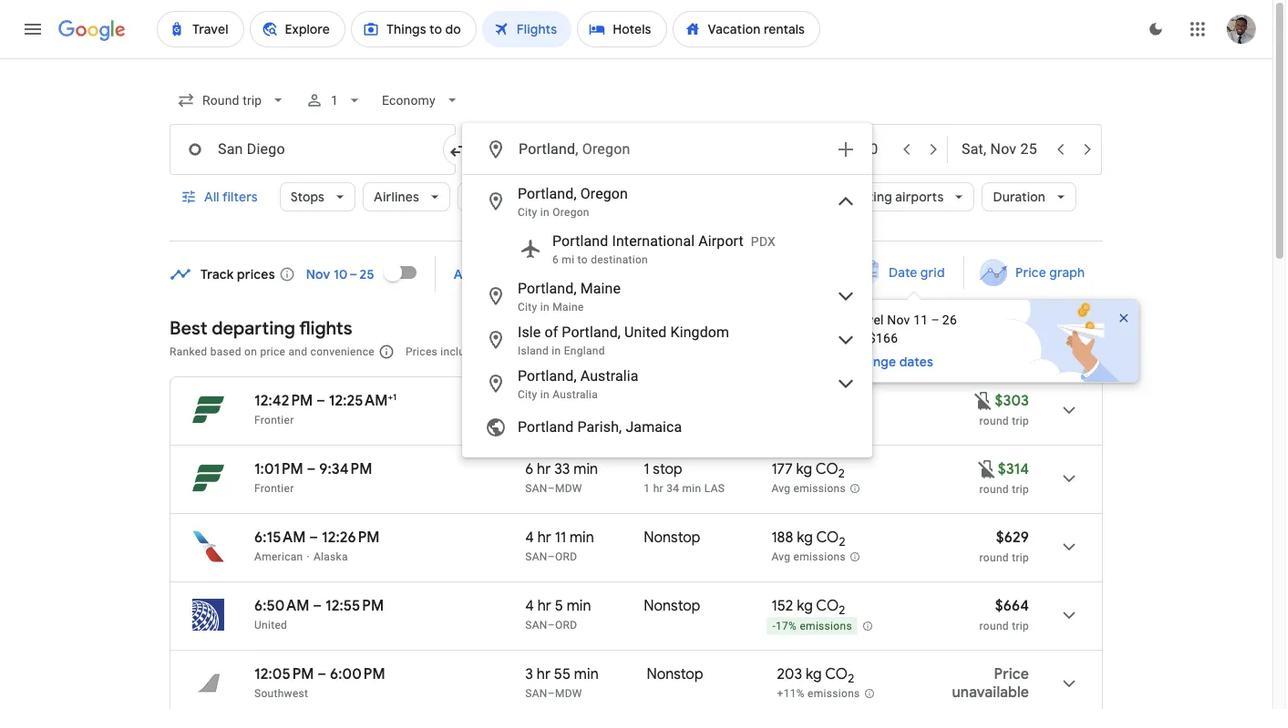 Task type: describe. For each thing, give the bounding box(es) containing it.
on
[[244, 346, 257, 358]]

layover (1 of 1) is a 4 hr 10 min layover at dallas/fort worth international airport in dallas. element
[[644, 413, 763, 428]]

portland, for oregon
[[518, 185, 577, 202]]

min inside 1 stop 1 hr 34 min las
[[682, 482, 702, 495]]

change appearance image
[[1134, 7, 1178, 51]]

international
[[612, 232, 695, 250]]

portland, australia option
[[463, 362, 872, 406]]

this price for this flight doesn't include overhead bin access. if you need a carry-on bag, use the bags filter to update prices. image
[[973, 390, 995, 412]]

1 trip from the top
[[1012, 415, 1029, 428]]

6:15 am
[[254, 529, 306, 547]]

2 and from the left
[[739, 346, 758, 358]]

in for portland, australia
[[540, 388, 550, 401]]

may
[[808, 346, 830, 358]]

303 US dollars text field
[[995, 392, 1029, 410]]

hr for 11
[[538, 529, 552, 547]]

hr inside 1 stop 1 hr 34 min las
[[653, 482, 664, 495]]

prices include required taxes + fees for 1 adult.
[[406, 346, 647, 358]]

$303
[[995, 392, 1029, 410]]

1:01 pm
[[254, 460, 303, 479]]

portland, maine city in maine
[[518, 280, 621, 314]]

emissions for 177
[[794, 482, 846, 495]]

Arrival time: 12:55 PM. text field
[[325, 597, 384, 615]]

1:01 pm – 9:34 pm frontier
[[254, 460, 372, 495]]

total duration 3 hr 55 min. element
[[525, 666, 647, 687]]

track
[[201, 266, 234, 282]]

in for portland, oregon
[[540, 206, 550, 219]]

duration button
[[982, 175, 1077, 219]]

6:50 am – 12:55 pm united
[[254, 597, 384, 632]]

date grid button
[[842, 256, 960, 289]]

$664 round trip
[[980, 597, 1029, 633]]

2 for 177
[[838, 466, 845, 482]]

oregon for ‌, oregon
[[582, 140, 631, 158]]

destination
[[591, 253, 648, 266]]

Return text field
[[962, 125, 1046, 174]]

based
[[210, 346, 241, 358]]

flight details. leaves san diego international airport at 12:05 pm on friday, november 10 and arrives at chicago midway international airport at 6:00 pm on friday, november 10. image
[[1048, 662, 1091, 706]]

list box inside enter your destination dialog
[[463, 175, 872, 457]]

co for 152
[[816, 597, 839, 615]]

flight details. leaves san diego international airport at 1:01 pm on friday, november 10 and arrives at chicago midway international airport at 9:34 pm on friday, november 10. image
[[1048, 457, 1091, 501]]

kg for 203
[[806, 666, 822, 684]]

kg for 177
[[796, 460, 813, 479]]

– inside 4 hr 5 min san – ord
[[548, 619, 555, 632]]

date grid
[[889, 264, 945, 281]]

in inside isle of portland, united kingdom island in england
[[552, 345, 561, 357]]

1 and from the left
[[289, 346, 308, 358]]

11 – 26
[[914, 313, 957, 327]]

Arrival time: 12:26 PM. text field
[[322, 529, 380, 547]]

6 inside 6 hr 33 min san – mdw
[[525, 460, 534, 479]]

emissions for 188
[[794, 551, 846, 564]]

stops button
[[280, 175, 356, 219]]

Departure time: 6:50 AM. text field
[[254, 597, 309, 615]]

close image
[[1117, 311, 1132, 325]]

leaves san diego international airport at 6:15 am on friday, november 10 and arrives at o'hare international airport at 12:26 pm on friday, november 10. element
[[254, 529, 380, 547]]

airlines
[[374, 189, 419, 205]]

flight details. leaves san diego international airport at 6:50 am on friday, november 10 and arrives at o'hare international airport at 12:55 pm on friday, november 10. image
[[1048, 594, 1091, 637]]

destination, select multiple airports image
[[835, 139, 857, 160]]

city for portland, oregon
[[518, 206, 537, 219]]

1 horizontal spatial +
[[556, 346, 563, 358]]

passenger
[[866, 346, 920, 358]]

avg emissions for 188
[[772, 551, 846, 564]]

– inside 6:50 am – 12:55 pm united
[[313, 597, 322, 615]]

required
[[481, 346, 523, 358]]

departing
[[212, 317, 295, 340]]

0 horizontal spatial for
[[591, 346, 605, 358]]

portland for portland international airport pdx 6 mi to destination
[[553, 232, 608, 250]]

188
[[772, 529, 794, 547]]

to
[[578, 253, 588, 266]]

leaves san diego international airport at 12:05 pm on friday, november 10 and arrives at chicago midway international airport at 6:00 pm on friday, november 10. element
[[254, 666, 385, 684]]

san for 9 hr 43 min
[[525, 414, 548, 427]]

‌, oregon
[[575, 140, 631, 158]]

find the best price region
[[170, 250, 1159, 383]]

ord for 11
[[555, 551, 577, 563]]

12:05 pm
[[254, 666, 314, 684]]

connecting airports button
[[811, 175, 975, 219]]

– inside 6 hr 33 min san – mdw
[[548, 482, 555, 495]]

track prices
[[201, 266, 275, 282]]

17%
[[776, 620, 797, 633]]

dates inside travel nov 11 – 26 for $166 change dates
[[900, 354, 934, 370]]

nonstop for 4 hr 11 min
[[644, 529, 701, 547]]

Arrival time: 12:25 AM on  Saturday, November 11. text field
[[329, 391, 397, 410]]

34
[[667, 482, 679, 495]]

portland, for maine
[[518, 280, 577, 297]]

4 for 11
[[525, 529, 534, 547]]

Departure text field
[[808, 125, 892, 174]]

toggle nearby airports for portland, australia image
[[835, 373, 857, 395]]

co for 203
[[825, 666, 848, 684]]

-
[[773, 620, 776, 633]]

9 hr 43 min san – mdw
[[525, 392, 599, 427]]

airport
[[699, 232, 744, 250]]

152 kg co 2
[[772, 597, 846, 618]]

629 US dollars text field
[[996, 529, 1029, 547]]

swap origin and destination. image
[[449, 139, 470, 160]]

total duration 4 hr 11 min. element
[[525, 529, 644, 550]]

price graph button
[[968, 256, 1100, 289]]

6 hr 33 min san – mdw
[[525, 460, 598, 495]]

total duration 4 hr 5 min. element
[[525, 597, 644, 618]]

learn more about ranking image
[[378, 344, 395, 360]]

jamaica
[[626, 418, 682, 436]]

min for 10
[[682, 414, 702, 427]]

nov inside travel nov 11 – 26 for $166 change dates
[[887, 313, 910, 327]]

33
[[554, 460, 570, 479]]

– inside 12:05 pm – 6:00 pm southwest
[[318, 666, 327, 684]]

12:25 am
[[329, 392, 388, 410]]

43
[[554, 392, 571, 410]]

all filters button
[[170, 175, 272, 219]]

travel
[[849, 313, 884, 327]]

prices
[[406, 346, 438, 358]]

4 hr 11 min san – ord
[[525, 529, 594, 563]]

mdw for 33
[[555, 482, 582, 495]]

nonstop flight. element for 3 hr 55 min
[[647, 666, 703, 687]]

188 kg co 2
[[772, 529, 846, 550]]

of
[[545, 324, 558, 341]]

for inside travel nov 11 – 26 for $166 change dates
[[849, 331, 866, 346]]

min for 43
[[575, 392, 599, 410]]

frontier inside 1:01 pm – 9:34 pm frontier
[[254, 482, 294, 495]]

by:
[[1056, 343, 1074, 359]]

0 vertical spatial australia
[[580, 367, 639, 385]]

total duration 6 hr 33 min. element
[[525, 460, 644, 481]]

co for 188
[[816, 529, 839, 547]]

portland, australia city in australia
[[518, 367, 639, 401]]

$629 round trip
[[980, 529, 1029, 564]]

enter your destination dialog
[[462, 123, 873, 458]]

– inside 4 hr 11 min san – ord
[[548, 551, 555, 563]]

leaves san diego international airport at 6:50 am on friday, november 10 and arrives at o'hare international airport at 12:55 pm on friday, november 10. element
[[254, 597, 384, 615]]

optional
[[650, 346, 693, 358]]

nonstop flight. element for 4 hr 11 min
[[644, 529, 701, 550]]

1 inside 12:42 pm – 12:25 am + 1
[[393, 391, 397, 403]]

none text field inside search field
[[170, 124, 456, 175]]

4 hr 10 min
[[644, 414, 702, 427]]

alaska
[[314, 551, 348, 563]]

mi
[[562, 253, 575, 266]]

1 round from the top
[[980, 415, 1009, 428]]

6:00 pm
[[330, 666, 385, 684]]

toggle nearby airports for isle of portland, united kingdom image
[[835, 329, 857, 351]]

flight details. leaves san diego international airport at 6:15 am on friday, november 10 and arrives at o'hare international airport at 12:26 pm on friday, november 10. image
[[1048, 525, 1091, 569]]

round inside the $664 round trip
[[980, 620, 1009, 633]]

9:34 pm
[[319, 460, 372, 479]]

12:26 pm
[[322, 529, 380, 547]]

american
[[254, 551, 303, 563]]

kg for 188
[[797, 529, 813, 547]]

england
[[564, 345, 605, 357]]

5
[[555, 597, 563, 615]]

Departure time: 12:05 PM. text field
[[254, 666, 314, 684]]

+ inside 12:42 pm – 12:25 am + 1
[[388, 391, 393, 403]]

portland for portland parish, jamaica
[[518, 418, 574, 436]]

Arrival time: 9:34 PM. text field
[[319, 460, 372, 479]]

any dates
[[454, 266, 515, 282]]

isle of portland, united kingdom option
[[463, 318, 872, 362]]

airports
[[896, 189, 944, 205]]

6 inside the portland international airport pdx 6 mi to destination
[[553, 253, 559, 266]]

12:42 pm
[[254, 392, 313, 410]]

any
[[454, 266, 478, 282]]

loading results progress bar
[[0, 58, 1273, 62]]

10 – 25
[[334, 266, 374, 282]]

united for 12:55 pm
[[254, 619, 287, 632]]

10
[[667, 414, 679, 427]]

layover (1 of 1) is a 1 hr 34 min layover at harry reid international airport in las vegas. element
[[644, 481, 763, 496]]

optional charges and
[[650, 346, 761, 358]]

nonstop flight. element for 4 hr 5 min
[[644, 597, 701, 618]]

travel nov 11 – 26 for $166 change dates
[[849, 313, 957, 370]]

177
[[772, 460, 793, 479]]

min for 55
[[574, 666, 599, 684]]

include
[[441, 346, 478, 358]]

flight details. leaves san diego international airport at 12:42 pm on friday, november 10 and arrives at chicago midway international airport at 12:25 am on saturday, november 11. image
[[1048, 388, 1091, 432]]

portland, inside isle of portland, united kingdom island in england
[[562, 324, 621, 341]]

charges
[[695, 346, 736, 358]]

sort by:
[[1027, 343, 1074, 359]]

portland international airport (pdx) option
[[463, 223, 872, 274]]

1 stop 1 hr 34 min las
[[644, 460, 725, 495]]

round inside '$629 round trip'
[[980, 552, 1009, 564]]



Task type: locate. For each thing, give the bounding box(es) containing it.
southwest
[[254, 687, 308, 700]]

3 san from the top
[[525, 551, 548, 563]]

hr left 10
[[653, 414, 664, 427]]

price graph
[[1015, 264, 1085, 281]]

6 left mi
[[553, 253, 559, 266]]

2 frontier from the top
[[254, 482, 294, 495]]

round trip down $314 text box
[[980, 483, 1029, 496]]

san down 3
[[525, 687, 548, 700]]

connecting airports
[[822, 189, 944, 205]]

$314
[[998, 460, 1029, 479]]

– inside "3 hr 55 min san – mdw"
[[548, 687, 555, 700]]

kg up -17% emissions
[[797, 597, 813, 615]]

portland, maine option
[[463, 274, 872, 318]]

price left graph at the top right
[[1015, 264, 1046, 281]]

price
[[260, 346, 286, 358]]

min for 5
[[567, 597, 591, 615]]

in
[[540, 206, 550, 219], [540, 301, 550, 314], [552, 345, 561, 357], [540, 388, 550, 401]]

1 city from the top
[[518, 206, 537, 219]]

co inside 188 kg co 2
[[816, 529, 839, 547]]

may apply. passenger assistance
[[805, 346, 978, 358]]

4 trip from the top
[[1012, 620, 1029, 633]]

min right 43
[[575, 392, 599, 410]]

leaves san diego international airport at 12:42 pm on friday, november 10 and arrives at chicago midway international airport at 12:25 am on saturday, november 11. element
[[254, 391, 397, 410]]

+ down the learn more about ranking icon
[[388, 391, 393, 403]]

emissions down 203 kg co 2
[[808, 688, 860, 700]]

toggle nearby airports for portland, oregon image
[[835, 191, 857, 212]]

learn more about tracked prices image
[[279, 266, 295, 282]]

1 avg from the top
[[772, 482, 791, 495]]

1 stop flight. element
[[644, 460, 683, 481]]

hr right "9"
[[537, 392, 551, 410]]

mdw inside 9 hr 43 min san – mdw
[[555, 414, 582, 427]]

toggle nearby airports for portland, maine image
[[835, 285, 857, 307]]

0 horizontal spatial dates
[[481, 266, 515, 282]]

hr for 5
[[538, 597, 552, 615]]

portland up to at the left top
[[553, 232, 608, 250]]

2 up +11% emissions
[[848, 671, 855, 687]]

portland, for australia
[[518, 367, 577, 385]]

nonstop for 4 hr 5 min
[[644, 597, 701, 615]]

Arrival time: 6:00 PM. text field
[[330, 666, 385, 684]]

maine down to at the left top
[[580, 280, 621, 297]]

avg for 177
[[772, 482, 791, 495]]

177 kg co 2
[[772, 460, 845, 482]]

hr for 10
[[653, 414, 664, 427]]

Departure time: 1:01 PM. text field
[[254, 460, 303, 479]]

passenger assistance button
[[866, 346, 978, 358]]

5 san from the top
[[525, 687, 548, 700]]

co right the 188
[[816, 529, 839, 547]]

price button
[[536, 182, 609, 212]]

1 avg emissions from the top
[[772, 482, 846, 495]]

san for 4 hr 5 min
[[525, 619, 548, 632]]

2
[[838, 466, 845, 482], [839, 534, 846, 550], [839, 603, 846, 618], [848, 671, 855, 687]]

hr left 34
[[653, 482, 664, 495]]

2 inside 203 kg co 2
[[848, 671, 855, 687]]

in for portland, maine
[[540, 301, 550, 314]]

parish,
[[578, 418, 622, 436]]

list box containing portland, oregon
[[463, 175, 872, 457]]

2 inside 152 kg co 2
[[839, 603, 846, 618]]

in up of
[[540, 301, 550, 314]]

1 vertical spatial nonstop
[[644, 597, 701, 615]]

– up "alaska"
[[309, 529, 318, 547]]

– right 6:50 am
[[313, 597, 322, 615]]

flights
[[299, 317, 352, 340]]

1 vertical spatial city
[[518, 301, 537, 314]]

0 vertical spatial round trip
[[980, 415, 1029, 428]]

price inside price unavailable
[[994, 666, 1029, 684]]

1 horizontal spatial for
[[849, 331, 866, 346]]

1 vertical spatial united
[[254, 619, 287, 632]]

2 vertical spatial price
[[994, 666, 1029, 684]]

unavailable
[[952, 684, 1029, 702]]

in inside portland, oregon city in oregon
[[540, 206, 550, 219]]

in inside portland, maine city in maine
[[540, 301, 550, 314]]

portland inside portland parish, jamaica option
[[518, 418, 574, 436]]

times
[[628, 189, 663, 205]]

1 vertical spatial maine
[[553, 301, 584, 314]]

grid
[[921, 264, 945, 281]]

oregon down ‌, oregon
[[580, 185, 628, 202]]

314 US dollars text field
[[998, 460, 1029, 479]]

0 vertical spatial 4
[[644, 414, 650, 427]]

nonstop
[[644, 529, 701, 547], [644, 597, 701, 615], [647, 666, 703, 684]]

1 vertical spatial ord
[[555, 619, 577, 632]]

4 left 10
[[644, 414, 650, 427]]

ord inside 4 hr 5 min san – ord
[[555, 619, 577, 632]]

prices
[[237, 266, 275, 282]]

203 kg co 2
[[777, 666, 855, 687]]

1 frontier from the top
[[254, 414, 294, 427]]

2 inside 188 kg co 2
[[839, 534, 846, 550]]

san inside 9 hr 43 min san – mdw
[[525, 414, 548, 427]]

2 city from the top
[[518, 301, 537, 314]]

0 horizontal spatial and
[[289, 346, 308, 358]]

portland, down ‌,
[[518, 185, 577, 202]]

–
[[316, 392, 325, 410], [548, 414, 555, 427], [307, 460, 316, 479], [548, 482, 555, 495], [309, 529, 318, 547], [548, 551, 555, 563], [313, 597, 322, 615], [548, 619, 555, 632], [318, 666, 327, 684], [548, 687, 555, 700]]

price for price unavailable
[[994, 666, 1029, 684]]

co inside 177 kg co 2
[[816, 460, 838, 479]]

adult.
[[618, 346, 647, 358]]

0 vertical spatial united
[[625, 324, 667, 341]]

kg inside 188 kg co 2
[[797, 529, 813, 547]]

portland, inside portland, oregon city in oregon
[[518, 185, 577, 202]]

emissions for 203
[[808, 688, 860, 700]]

0 horizontal spatial nov
[[306, 266, 330, 282]]

kg right '177'
[[796, 460, 813, 479]]

– inside 1:01 pm – 9:34 pm frontier
[[307, 460, 316, 479]]

2 vertical spatial nonstop flight. element
[[647, 666, 703, 687]]

in inside portland, australia city in australia
[[540, 388, 550, 401]]

price inside button
[[1015, 264, 1046, 281]]

– down 43
[[548, 414, 555, 427]]

bags
[[469, 189, 498, 205]]

min for 33
[[574, 460, 598, 479]]

mdw for 55
[[555, 687, 582, 700]]

round trip for $303
[[980, 415, 1029, 428]]

emissions down 152 kg co 2
[[800, 620, 852, 633]]

hr for 55
[[537, 666, 551, 684]]

kg right the 188
[[797, 529, 813, 547]]

taxes
[[526, 346, 553, 358]]

55
[[554, 666, 571, 684]]

assistance
[[923, 346, 978, 358]]

2 avg from the top
[[772, 551, 791, 564]]

4 left '11'
[[525, 529, 534, 547]]

trip down $314 text box
[[1012, 483, 1029, 496]]

1 vertical spatial oregon
[[580, 185, 628, 202]]

stop
[[653, 460, 683, 479]]

mdw down 43
[[555, 414, 582, 427]]

nonstop flight. element
[[644, 529, 701, 550], [644, 597, 701, 618], [647, 666, 703, 687]]

0 horizontal spatial 6
[[525, 460, 534, 479]]

0 vertical spatial nonstop
[[644, 529, 701, 547]]

– inside 9 hr 43 min san – mdw
[[548, 414, 555, 427]]

2 san from the top
[[525, 482, 548, 495]]

2 up -17% emissions
[[839, 603, 846, 618]]

2 for 188
[[839, 534, 846, 550]]

nonstop for 3 hr 55 min
[[647, 666, 703, 684]]

sort
[[1027, 343, 1053, 359]]

– right 12:42 pm
[[316, 392, 325, 410]]

3 mdw from the top
[[555, 687, 582, 700]]

duration
[[993, 189, 1046, 205]]

co for 177
[[816, 460, 838, 479]]

1 vertical spatial frontier
[[254, 482, 294, 495]]

kg inside 152 kg co 2
[[797, 597, 813, 615]]

2 vertical spatial mdw
[[555, 687, 582, 700]]

kg inside 177 kg co 2
[[796, 460, 813, 479]]

2 inside 177 kg co 2
[[838, 466, 845, 482]]

12:05 pm – 6:00 pm southwest
[[254, 666, 385, 700]]

best
[[170, 317, 208, 340]]

1 vertical spatial dates
[[900, 354, 934, 370]]

6 left 33
[[525, 460, 534, 479]]

0 vertical spatial +
[[556, 346, 563, 358]]

0 vertical spatial mdw
[[555, 414, 582, 427]]

– down '11'
[[548, 551, 555, 563]]

1 inside 1 popup button
[[331, 93, 339, 108]]

san up 3
[[525, 619, 548, 632]]

city inside portland, maine city in maine
[[518, 301, 537, 314]]

portland down "9"
[[518, 418, 574, 436]]

isle
[[518, 324, 541, 341]]

1 vertical spatial nov
[[887, 313, 910, 327]]

0 vertical spatial nov
[[306, 266, 330, 282]]

kg up +11% emissions
[[806, 666, 822, 684]]

price down ‌,
[[547, 189, 578, 205]]

for right fees
[[591, 346, 605, 358]]

round down this price for this flight doesn't include overhead bin access. if you need a carry-on bag, use the bags filter to update prices. image
[[980, 483, 1009, 496]]

price unavailable
[[952, 666, 1029, 702]]

none search field containing ‌, oregon
[[170, 78, 1103, 458]]

0 vertical spatial oregon
[[582, 140, 631, 158]]

portland parish, jamaica option
[[463, 406, 872, 449]]

frontier down 12:42 pm text box
[[254, 414, 294, 427]]

3
[[525, 666, 533, 684]]

kg inside 203 kg co 2
[[806, 666, 822, 684]]

6:15 am – 12:26 pm
[[254, 529, 380, 547]]

mdw
[[555, 414, 582, 427], [555, 482, 582, 495], [555, 687, 582, 700]]

australia down adult.
[[580, 367, 639, 385]]

nov right the learn more about tracked prices image
[[306, 266, 330, 282]]

1 horizontal spatial 6
[[553, 253, 559, 266]]

united down 6:50 am
[[254, 619, 287, 632]]

frontier down '1:01 pm'
[[254, 482, 294, 495]]

min right '55'
[[574, 666, 599, 684]]

4 for 5
[[525, 597, 534, 615]]

trip inside the $664 round trip
[[1012, 620, 1029, 633]]

avg emissions down 177 kg co 2
[[772, 482, 846, 495]]

oregon up mi
[[553, 206, 590, 219]]

Departure time: 12:42 PM. text field
[[254, 392, 313, 410]]

portland, up england
[[562, 324, 621, 341]]

co up +11% emissions
[[825, 666, 848, 684]]

avg emissions down 188 kg co 2
[[772, 551, 846, 564]]

city inside portland, australia city in australia
[[518, 388, 537, 401]]

ord for 5
[[555, 619, 577, 632]]

emissions down 177 kg co 2
[[794, 482, 846, 495]]

hr right 3
[[537, 666, 551, 684]]

australia up parish,
[[553, 388, 598, 401]]

2 for 152
[[839, 603, 846, 618]]

kg for 152
[[797, 597, 813, 615]]

oregon for portland, oregon city in oregon
[[580, 185, 628, 202]]

0 vertical spatial nonstop flight. element
[[644, 529, 701, 550]]

2 avg emissions from the top
[[772, 551, 846, 564]]

round down 664 us dollars text box
[[980, 620, 1009, 633]]

ranked based on price and convenience
[[170, 346, 375, 358]]

664 US dollars text field
[[995, 597, 1029, 615]]

1 ord from the top
[[555, 551, 577, 563]]

3 hr 55 min san – mdw
[[525, 666, 599, 700]]

– inside 12:42 pm – 12:25 am + 1
[[316, 392, 325, 410]]

maine
[[580, 280, 621, 297], [553, 301, 584, 314]]

-17% emissions
[[773, 620, 852, 633]]

4 san from the top
[[525, 619, 548, 632]]

hr for 43
[[537, 392, 551, 410]]

min inside 4 hr 11 min san – ord
[[570, 529, 594, 547]]

– left 6:00 pm
[[318, 666, 327, 684]]

– down 33
[[548, 482, 555, 495]]

san inside 4 hr 11 min san – ord
[[525, 551, 548, 563]]

portland, inside portland, australia city in australia
[[518, 367, 577, 385]]

1 mdw from the top
[[555, 414, 582, 427]]

price for price graph
[[1015, 264, 1046, 281]]

mdw for 43
[[555, 414, 582, 427]]

2 vertical spatial oregon
[[553, 206, 590, 219]]

price inside 'popup button'
[[547, 189, 578, 205]]

1
[[331, 93, 339, 108], [608, 346, 615, 358], [393, 391, 397, 403], [644, 460, 650, 479], [644, 482, 650, 495]]

3 round from the top
[[980, 552, 1009, 564]]

1 horizontal spatial dates
[[900, 354, 934, 370]]

for down travel
[[849, 331, 866, 346]]

avg for 188
[[772, 551, 791, 564]]

hr left '11'
[[538, 529, 552, 547]]

– right departure time: 1:01 pm. text box
[[307, 460, 316, 479]]

min right '11'
[[570, 529, 594, 547]]

round trip for $314
[[980, 483, 1029, 496]]

4 round from the top
[[980, 620, 1009, 633]]

avg down the 188
[[772, 551, 791, 564]]

fees
[[566, 346, 588, 358]]

1 vertical spatial portland
[[518, 418, 574, 436]]

9
[[525, 392, 534, 410]]

1 vertical spatial mdw
[[555, 482, 582, 495]]

2 ord from the top
[[555, 619, 577, 632]]

and right "price"
[[289, 346, 308, 358]]

mdw down '55'
[[555, 687, 582, 700]]

united up adult.
[[625, 324, 667, 341]]

0 vertical spatial ord
[[555, 551, 577, 563]]

1 vertical spatial price
[[1015, 264, 1046, 281]]

1 vertical spatial round trip
[[980, 483, 1029, 496]]

list box
[[463, 175, 872, 457]]

1 vertical spatial avg emissions
[[772, 551, 846, 564]]

hr inside 9 hr 43 min san – mdw
[[537, 392, 551, 410]]

Where else? text field
[[518, 128, 824, 171]]

Departure time: 6:15 AM. text field
[[254, 529, 306, 547]]

0 vertical spatial price
[[547, 189, 578, 205]]

mdw inside 6 hr 33 min san – mdw
[[555, 482, 582, 495]]

None search field
[[170, 78, 1103, 458]]

2 trip from the top
[[1012, 483, 1029, 496]]

portland parish, jamaica
[[518, 418, 682, 436]]

portland, down mi
[[518, 280, 577, 297]]

1 horizontal spatial united
[[625, 324, 667, 341]]

co inside 203 kg co 2
[[825, 666, 848, 684]]

0 vertical spatial portland
[[553, 232, 608, 250]]

in right "9"
[[540, 388, 550, 401]]

1 san from the top
[[525, 414, 548, 427]]

2 round trip from the top
[[980, 483, 1029, 496]]

1 vertical spatial +
[[388, 391, 393, 403]]

4 left 5
[[525, 597, 534, 615]]

round down '629 us dollars' text field
[[980, 552, 1009, 564]]

2 right '177'
[[838, 466, 845, 482]]

avg down '177'
[[772, 482, 791, 495]]

san down total duration 4 hr 11 min. element
[[525, 551, 548, 563]]

this price for this flight doesn't include overhead bin access. if you need a carry-on bag, use the bags filter to update prices. image
[[976, 458, 998, 480]]

portland, down taxes
[[518, 367, 577, 385]]

city inside portland, oregon city in oregon
[[518, 206, 537, 219]]

co right '177'
[[816, 460, 838, 479]]

san for 4 hr 11 min
[[525, 551, 548, 563]]

island
[[518, 345, 549, 357]]

in right bags popup button
[[540, 206, 550, 219]]

emissions down 188 kg co 2
[[794, 551, 846, 564]]

hr inside 4 hr 5 min san – ord
[[538, 597, 552, 615]]

all
[[204, 189, 220, 205]]

min right 34
[[682, 482, 702, 495]]

apply.
[[833, 346, 863, 358]]

0 horizontal spatial united
[[254, 619, 287, 632]]

min inside 4 hr 5 min san – ord
[[567, 597, 591, 615]]

nov up $166
[[887, 313, 910, 327]]

bags button
[[458, 175, 529, 219]]

4 for 10
[[644, 414, 650, 427]]

ord inside 4 hr 11 min san – ord
[[555, 551, 577, 563]]

0 vertical spatial frontier
[[254, 414, 294, 427]]

+ left fees
[[556, 346, 563, 358]]

ranked
[[170, 346, 207, 358]]

0 vertical spatial city
[[518, 206, 537, 219]]

4 inside 4 hr 5 min san – ord
[[525, 597, 534, 615]]

in down of
[[552, 345, 561, 357]]

price for price
[[547, 189, 578, 205]]

1 vertical spatial nonstop flight. element
[[644, 597, 701, 618]]

san inside 6 hr 33 min san – mdw
[[525, 482, 548, 495]]

1 round trip from the top
[[980, 415, 1029, 428]]

nov
[[306, 266, 330, 282], [887, 313, 910, 327]]

trip down $629
[[1012, 552, 1029, 564]]

price left flight details. leaves san diego international airport at 12:05 pm on friday, november 10 and arrives at chicago midway international airport at 6:00 pm on friday, november 10. image at the right bottom
[[994, 666, 1029, 684]]

0 vertical spatial maine
[[580, 280, 621, 297]]

min inside "3 hr 55 min san – mdw"
[[574, 666, 599, 684]]

min right 33
[[574, 460, 598, 479]]

round down this price for this flight doesn't include overhead bin access. if you need a carry-on bag, use the bags filter to update prices. icon
[[980, 415, 1009, 428]]

australia
[[580, 367, 639, 385], [553, 388, 598, 401]]

united for portland,
[[625, 324, 667, 341]]

– down 5
[[548, 619, 555, 632]]

0 vertical spatial 6
[[553, 253, 559, 266]]

1 vertical spatial australia
[[553, 388, 598, 401]]

stops
[[291, 189, 325, 205]]

portland,
[[518, 185, 577, 202], [518, 280, 577, 297], [562, 324, 621, 341], [518, 367, 577, 385]]

co up -17% emissions
[[816, 597, 839, 615]]

min right 5
[[567, 597, 591, 615]]

trip down the $303
[[1012, 415, 1029, 428]]

trip down $664
[[1012, 620, 1029, 633]]

2 for 203
[[848, 671, 855, 687]]

san down total duration 6 hr 33 min. element
[[525, 482, 548, 495]]

min inside 9 hr 43 min san – mdw
[[575, 392, 599, 410]]

1 horizontal spatial and
[[739, 346, 758, 358]]

None text field
[[170, 124, 456, 175]]

min for 11
[[570, 529, 594, 547]]

and right charges
[[739, 346, 758, 358]]

united inside 6:50 am – 12:55 pm united
[[254, 619, 287, 632]]

3 city from the top
[[518, 388, 537, 401]]

portland inside the portland international airport pdx 6 mi to destination
[[553, 232, 608, 250]]

min right 10
[[682, 414, 702, 427]]

1 vertical spatial 4
[[525, 529, 534, 547]]

0 horizontal spatial +
[[388, 391, 393, 403]]

san for 6 hr 33 min
[[525, 482, 548, 495]]

ord down '11'
[[555, 551, 577, 563]]

round trip down the $303
[[980, 415, 1029, 428]]

city for portland, australia
[[518, 388, 537, 401]]

ord down 5
[[555, 619, 577, 632]]

main menu image
[[22, 18, 44, 40]]

2 mdw from the top
[[555, 482, 582, 495]]

san inside "3 hr 55 min san – mdw"
[[525, 687, 548, 700]]

pdx
[[751, 234, 776, 249]]

0 vertical spatial avg
[[772, 482, 791, 495]]

co inside 152 kg co 2
[[816, 597, 839, 615]]

hr inside 4 hr 11 min san – ord
[[538, 529, 552, 547]]

oregon right ‌,
[[582, 140, 631, 158]]

trip inside '$629 round trip'
[[1012, 552, 1029, 564]]

city for portland, maine
[[518, 301, 537, 314]]

maine up of
[[553, 301, 584, 314]]

total duration 9 hr 43 min. element
[[525, 392, 644, 413]]

avg emissions for 177
[[772, 482, 846, 495]]

0 vertical spatial avg emissions
[[772, 482, 846, 495]]

portland, inside portland, maine city in maine
[[518, 280, 577, 297]]

san for 3 hr 55 min
[[525, 687, 548, 700]]

hr for 33
[[537, 460, 551, 479]]

portland, oregon option
[[463, 180, 872, 223]]

filters
[[222, 189, 258, 205]]

best departing flights main content
[[170, 250, 1159, 709]]

round trip
[[980, 415, 1029, 428], [980, 483, 1029, 496]]

emissions
[[794, 482, 846, 495], [794, 551, 846, 564], [800, 620, 852, 633], [808, 688, 860, 700]]

2 right the 188
[[839, 534, 846, 550]]

2 round from the top
[[980, 483, 1009, 496]]

None field
[[170, 84, 295, 117], [375, 84, 469, 117], [170, 84, 295, 117], [375, 84, 469, 117]]

‌,
[[575, 140, 579, 158]]

airlines button
[[363, 175, 450, 219]]

portland international airport pdx 6 mi to destination
[[553, 232, 776, 266]]

hr left 33
[[537, 460, 551, 479]]

hr inside 6 hr 33 min san – mdw
[[537, 460, 551, 479]]

4 inside 4 hr 11 min san – ord
[[525, 529, 534, 547]]

hr inside "3 hr 55 min san – mdw"
[[537, 666, 551, 684]]

1 horizontal spatial nov
[[887, 313, 910, 327]]

2 vertical spatial nonstop
[[647, 666, 703, 684]]

san inside 4 hr 5 min san – ord
[[525, 619, 548, 632]]

san down "9"
[[525, 414, 548, 427]]

1 button
[[298, 78, 371, 122]]

mdw inside "3 hr 55 min san – mdw"
[[555, 687, 582, 700]]

change
[[849, 354, 896, 370]]

min inside 6 hr 33 min san – mdw
[[574, 460, 598, 479]]

2 vertical spatial city
[[518, 388, 537, 401]]

1 vertical spatial 6
[[525, 460, 534, 479]]

and
[[289, 346, 308, 358], [739, 346, 758, 358]]

1 vertical spatial avg
[[772, 551, 791, 564]]

12:55 pm
[[325, 597, 384, 615]]

mdw down 33
[[555, 482, 582, 495]]

2 vertical spatial 4
[[525, 597, 534, 615]]

isle of portland, united kingdom island in england
[[518, 324, 729, 357]]

united inside isle of portland, united kingdom island in england
[[625, 324, 667, 341]]

sort by: button
[[1020, 335, 1103, 367]]

hr left 5
[[538, 597, 552, 615]]

leaves san diego international airport at 1:01 pm on friday, november 10 and arrives at chicago midway international airport at 9:34 pm on friday, november 10. element
[[254, 460, 372, 479]]

3 trip from the top
[[1012, 552, 1029, 564]]

0 vertical spatial dates
[[481, 266, 515, 282]]

dates
[[481, 266, 515, 282], [900, 354, 934, 370]]

best departing flights
[[170, 317, 352, 340]]



Task type: vqa. For each thing, say whether or not it's contained in the screenshot.
topmost Add
no



